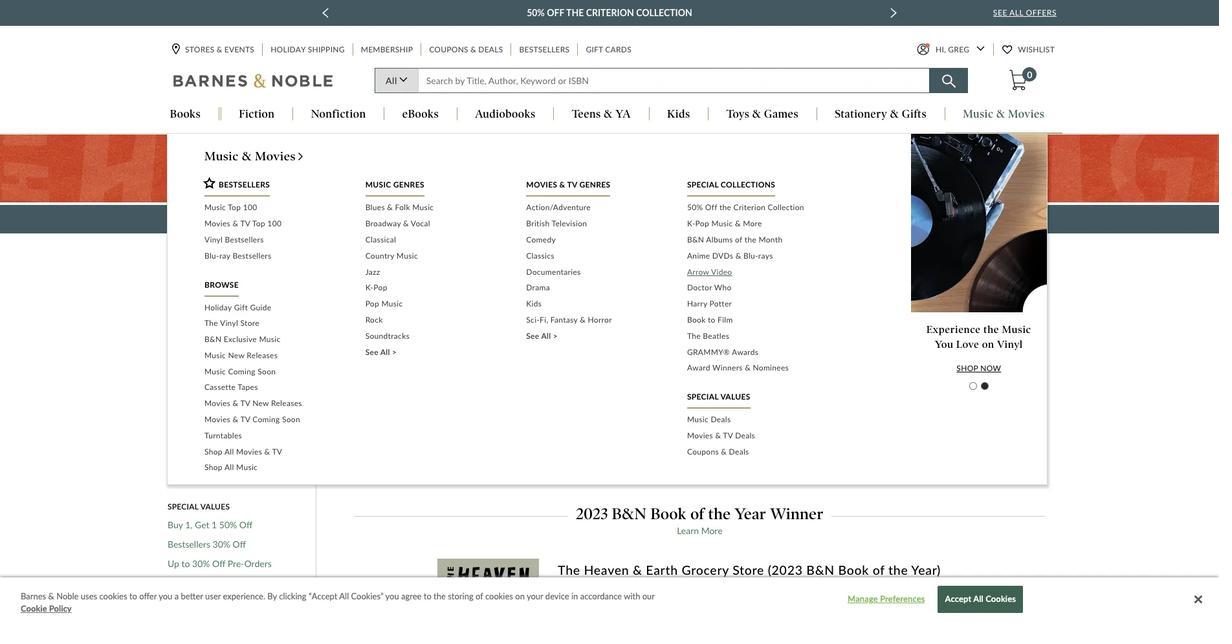 Task type: vqa. For each thing, say whether or not it's contained in the screenshot.
50% Off Thousands of Hardcover Books. Plus, save on Toys, Games, Boxed Calendars and More image
no



Task type: describe. For each thing, give the bounding box(es) containing it.
top for b&n top 100
[[189, 354, 203, 365]]

buy for buy 1, get 1 50% off
[[168, 520, 183, 531]]

film
[[718, 315, 733, 325]]

get for 1
[[195, 520, 209, 531]]

& inside 'heading'
[[560, 180, 565, 190]]

& inside button
[[891, 108, 899, 121]]

guide for holiday gift guide the vinyl store b&n exclusive music music new releases music coming soon cassette tapes movies & tv new releases movies & tv coming soon turntables shop all movies & tv shop all music
[[250, 303, 271, 312]]

1 vertical spatial shop
[[205, 447, 223, 457]]

discover
[[388, 280, 420, 290]]

movies & tv new releases link
[[205, 396, 346, 412]]

1 vertical spatial coming
[[253, 415, 280, 425]]

k- inside 50% off the criterion collection k-pop music & more b&n albums of the month anime dvds & blu-rays arrow video doctor who harry potter book to film the beatles grammy® awards award winners & nominees
[[687, 219, 696, 229]]

1 horizontal spatial see all > link
[[526, 329, 668, 345]]

1 vertical spatial releases
[[271, 399, 302, 409]]

deals left bestsellers link
[[479, 45, 503, 55]]

off inside 50% off the criterion collection k-pop music & more b&n albums of the month anime dvds & blu-rays arrow video doctor who harry potter book to film the beatles grammy® awards award winners & nominees
[[705, 203, 718, 213]]

membership link
[[360, 44, 414, 56]]

music & movies link
[[205, 149, 413, 164]]

k- inside "blues & folk music broadway & vocal classical country music jazz k-pop pop music rock soundtracks see all >"
[[366, 283, 374, 293]]

music inside experience the music you love on vinyl
[[1002, 324, 1032, 336]]

the heaven & earth grocery store (2023 b&n book of the year) link
[[558, 562, 963, 581]]

book to film link
[[687, 313, 829, 329]]

winners
[[713, 363, 743, 373]]

bestsellers down 1,
[[168, 539, 210, 550]]

perfect
[[466, 213, 501, 225]]

new releases
[[168, 431, 223, 442]]

storing
[[448, 592, 474, 602]]

guide for holiday gift guide
[[218, 335, 241, 346]]

top down music top 100 link
[[252, 219, 265, 229]]

list containing holiday gift guide
[[205, 300, 346, 477]]

the inside holiday gift guide the vinyl store b&n exclusive music music new releases music coming soon cassette tapes movies & tv new releases movies & tv coming soon turntables shop all movies & tv shop all music
[[205, 319, 218, 328]]

0 horizontal spatial 30%
[[192, 558, 210, 569]]

> inside action/adventure british television comedy classics documentaries drama kids sci-fi, fantasy & horror see all >
[[553, 331, 558, 341]]

tv down turntables link
[[272, 447, 282, 457]]

bird
[[897, 605, 912, 616]]

pop inside 50% off the criterion collection k-pop music & more b&n albums of the month anime dvds & blu-rays arrow video doctor who harry potter book to film the beatles grammy® awards award winners & nominees
[[696, 219, 709, 229]]

browse
[[205, 280, 239, 290]]

genres inside 'heading'
[[580, 180, 611, 190]]

1 vertical spatial 50% off the criterion collection link
[[687, 200, 829, 216]]

the for good
[[840, 605, 854, 616]]

of inside barnes & noble uses cookies to offer you a better user experience. by clicking "accept all cookies" you agree to the storing of cookies on your device in accordance with our cookie policy
[[476, 592, 483, 602]]

wishlist link
[[1003, 44, 1056, 56]]

b&n inside "link"
[[168, 597, 187, 608]]

0 horizontal spatial see all > link
[[366, 345, 507, 361]]

bestsellers up ray
[[225, 235, 264, 245]]

better
[[181, 592, 203, 602]]

releases inside the new releases link
[[188, 431, 223, 442]]

movies inside music top 100 movies & tv top 100 vinyl bestsellers blu-ray bestsellers
[[205, 219, 231, 229]]

books button
[[152, 108, 219, 122]]

experience
[[927, 324, 981, 336]]

holiday gift guide link for the vinyl store
[[205, 300, 346, 316]]

action/adventure british television comedy classics documentaries drama kids sci-fi, fantasy & horror see all >
[[526, 203, 612, 341]]

0 vertical spatial coming
[[228, 367, 256, 377]]

on inside the book store main content
[[591, 213, 604, 225]]

movies & tv genres heading
[[526, 180, 611, 197]]

get for one
[[685, 452, 699, 463]]

all inside barnes & noble uses cookies to offer you a better user experience. by clicking "accept all cookies" you agree to the storing of cookies on your device in accordance with our cookie policy
[[339, 592, 349, 602]]

gift cards link
[[585, 44, 633, 56]]

tv inside music top 100 movies & tv top 100 vinyl bestsellers blu-ray bestsellers
[[240, 219, 250, 229]]

100 for b&n top 100
[[206, 354, 221, 365]]

good
[[856, 605, 876, 616]]

& inside barnes & noble uses cookies to offer you a better user experience. by clicking "accept all cookies" you agree to the storing of cookies on your device in accordance with our cookie policy
[[48, 592, 54, 602]]

stores & events link
[[172, 44, 256, 56]]

values for music deals
[[721, 392, 751, 402]]

next slide / item image
[[890, 8, 897, 18]]

b&n exclusive music link
[[205, 332, 346, 348]]

coming soon link
[[168, 450, 221, 461]]

tv up the 'turntables'
[[240, 415, 250, 425]]

of inside the heaven & earth grocery store (2023 b&n book of the year) by james mcbride
[[873, 563, 885, 578]]

list for values
[[687, 412, 829, 461]]

off up bestsellers link
[[547, 7, 565, 18]]

1 vertical spatial soon
[[282, 415, 300, 425]]

2 vertical spatial shop
[[205, 463, 223, 473]]

to left the offer
[[129, 592, 137, 602]]

shop now
[[957, 364, 1002, 373]]

teens & ya top 100 link
[[168, 373, 247, 384]]

noble inside comes the barnes & noble 2023 book of the year,
[[597, 619, 620, 623]]

audiobooks button
[[457, 108, 554, 122]]

cart image
[[1010, 70, 1028, 91]]

favorites
[[214, 317, 256, 327]]

accordance
[[580, 592, 622, 602]]

music & movies for the music & movies button
[[963, 108, 1045, 121]]

deals down music deals link
[[735, 431, 755, 441]]

nonfiction button
[[293, 108, 384, 122]]

books for books by subject
[[168, 469, 192, 480]]

more inside 50% off the criterion collection k-pop music & more b&n albums of the month anime dvds & blu-rays arrow video doctor who harry potter book to film the beatles grammy® awards award winners & nominees
[[743, 219, 762, 229]]

comedy
[[526, 235, 556, 245]]

see inside action/adventure british television comedy classics documentaries drama kids sci-fi, fantasy & horror see all >
[[526, 331, 540, 341]]

classical link
[[366, 232, 507, 248]]

2 vertical spatial pop
[[366, 299, 379, 309]]

50% inside buy 1, get 1 50% off 'link'
[[219, 520, 237, 531]]

gift down customer favorites
[[200, 335, 215, 346]]

gift left british
[[504, 213, 523, 225]]

rays
[[759, 251, 773, 261]]

holiday up albums
[[706, 213, 744, 225]]

blues
[[366, 203, 385, 213]]

new releases link
[[168, 431, 223, 442]]

recommendations,
[[675, 280, 743, 290]]

music genres heading
[[366, 180, 425, 197]]

ya for teens & ya top 100
[[201, 373, 212, 384]]

sci-fi, fantasy & horror link
[[526, 313, 668, 329]]

for inside buy one, get one 50% off books for every reader
[[681, 463, 692, 474]]

coming inside the book store main content
[[168, 450, 198, 461]]

the down k-pop music & more link
[[745, 235, 757, 245]]

the for heaven
[[558, 563, 581, 578]]

b&n inside holiday gift guide the vinyl store b&n exclusive music music new releases music coming soon cassette tapes movies & tv new releases movies & tv coming soon turntables shop all movies & tv shop all music
[[205, 335, 222, 344]]

music genres
[[366, 180, 425, 190]]

coupons inside music deals movies & tv deals coupons & deals
[[687, 447, 719, 457]]

by
[[268, 592, 277, 602]]

vocal
[[411, 219, 430, 229]]

0 vertical spatial 50% off the criterion collection link
[[527, 5, 693, 21]]

audiobooks
[[475, 108, 536, 121]]

movies down turntables link
[[236, 447, 262, 457]]

movies down fiction button
[[255, 149, 296, 164]]

top left tapes
[[214, 373, 229, 384]]

special for buy 1, get 1 50% off
[[168, 502, 199, 512]]

bookseller
[[635, 280, 673, 290]]

off up pre-
[[233, 539, 246, 550]]

special collections heading
[[687, 180, 776, 197]]

horror
[[588, 315, 612, 325]]

music & movies for music & movies link
[[205, 149, 296, 164]]

lord
[[878, 605, 895, 616]]

harry
[[687, 299, 708, 309]]

kids inside action/adventure british television comedy classics documentaries drama kids sci-fi, fantasy & horror see all >
[[526, 299, 542, 309]]

vinyl inside music top 100 movies & tv top 100 vinyl bestsellers blu-ray bestsellers
[[205, 235, 223, 245]]

grocery
[[682, 563, 729, 578]]

our monthly picks icon image
[[769, 358, 907, 449]]

criterion for 50% off the criterion collection
[[586, 7, 634, 18]]

criterion for 50% off the criterion collection k-pop music & more b&n albums of the month anime dvds & blu-rays arrow video doctor who harry potter book to film the beatles grammy® awards award winners & nominees
[[734, 203, 766, 213]]

0 button
[[1009, 67, 1037, 92]]

store for the
[[733, 563, 765, 578]]

b&n down holiday gift guide
[[168, 354, 187, 365]]

kids for kids top 100
[[168, 392, 185, 403]]

down arrow image
[[977, 46, 985, 51]]

the inside experience the music you love on vinyl
[[984, 324, 1000, 336]]

jazz link
[[366, 264, 507, 281]]

wishlist
[[1018, 45, 1055, 55]]

fiction button
[[221, 108, 293, 122]]

new releases icon image
[[354, 358, 493, 449]]

2023 inside comes the barnes & noble 2023 book of the year,
[[623, 619, 644, 623]]

1 cookies from the left
[[99, 592, 127, 602]]

bestsellers right ray
[[233, 251, 272, 261]]

preferences
[[880, 594, 925, 605]]

buy for buy one, get one 50% off books for every reader
[[646, 452, 661, 463]]

2023 inside the 2023 b&n book of the year winner learn more
[[576, 505, 608, 524]]

music inside music deals movies & tv deals coupons & deals
[[687, 415, 709, 425]]

coupons inside coupons & deals link
[[429, 45, 469, 55]]

movies & tv top 100 link
[[205, 216, 346, 232]]

gift left cards at the top
[[586, 45, 603, 55]]

our
[[685, 213, 703, 225]]

holiday gift guide link for b&n top 100
[[168, 335, 241, 346]]

hi, greg button
[[917, 44, 985, 56]]

your
[[606, 213, 629, 225]]

the book store discover the best books to read right now including trending titles, bookseller recommendations, new releases and more.
[[388, 253, 832, 290]]

values for buy 1, get 1 50% off
[[200, 502, 230, 512]]

books by subject
[[168, 469, 236, 480]]

bestsellers left gift cards link at the top
[[519, 45, 570, 55]]

search image
[[942, 75, 956, 88]]

the inside 50% off the criterion collection k-pop music & more b&n albums of the month anime dvds & blu-rays arrow video doctor who harry potter book to film the beatles grammy® awards award winners & nominees
[[687, 331, 701, 341]]

gift up b&n albums of the month "link"
[[747, 213, 765, 225]]

music inside music top 100 movies & tv top 100 vinyl bestsellers blu-ray bestsellers
[[205, 203, 226, 213]]

50% inside 50% off the criterion collection k-pop music & more b&n albums of the month anime dvds & blu-rays arrow video doctor who harry potter book to film the beatles grammy® awards award winners & nominees
[[687, 203, 703, 213]]

1 vertical spatial pop
[[374, 283, 388, 293]]

& inside the heaven & earth grocery store (2023 b&n book of the year) by james mcbride
[[633, 563, 643, 578]]

the good lord bird
[[840, 605, 912, 616]]

nonfiction
[[311, 108, 366, 121]]

stationery
[[835, 108, 888, 121]]

to inside the book store discover the best books to read right now including trending titles, bookseller recommendations, new releases and more.
[[479, 280, 487, 290]]

up to 30% off pre-orders
[[168, 558, 272, 569]]

shop all music link
[[205, 461, 346, 477]]

movies inside button
[[1009, 108, 1045, 121]]

holiday gift guide
[[168, 335, 241, 346]]

the down special collections heading on the right top
[[720, 203, 732, 213]]

b&n albums of the month link
[[687, 232, 829, 248]]

books
[[454, 280, 477, 290]]

holiday for holiday gift guide
[[168, 335, 198, 346]]

manage preferences
[[848, 594, 925, 605]]

fiction
[[239, 108, 275, 121]]

soundtracks link
[[366, 329, 507, 345]]

book inside the heaven & earth grocery store (2023 b&n book of the year) by james mcbride
[[839, 563, 869, 578]]

potter
[[710, 299, 732, 309]]

times®
[[182, 411, 213, 422]]

k-pop music & more link
[[687, 216, 829, 232]]

see inside "blues & folk music broadway & vocal classical country music jazz k-pop pop music rock soundtracks see all >"
[[366, 347, 379, 357]]

music top 100 movies & tv top 100 vinyl bestsellers blu-ray bestsellers
[[205, 203, 282, 261]]

1
[[212, 520, 217, 531]]

0 vertical spatial releases
[[247, 351, 278, 360]]

bestsellers inside "link"
[[215, 411, 258, 422]]

on inside experience the music you love on vinyl
[[982, 338, 995, 351]]

off left pre-
[[212, 558, 225, 569]]

logo image
[[173, 73, 334, 92]]

ny
[[168, 411, 180, 422]]

year
[[735, 505, 767, 524]]

vinyl bestsellers link
[[205, 232, 346, 248]]

music inside 50% off the criterion collection k-pop music & more b&n albums of the month anime dvds & blu-rays arrow video doctor who harry potter book to film the beatles grammy® awards award winners & nominees
[[712, 219, 733, 229]]

list for genres
[[366, 200, 507, 361]]

tv inside music deals movies & tv deals coupons & deals
[[723, 431, 733, 441]]

to right agree on the bottom
[[424, 592, 432, 602]]

country
[[366, 251, 395, 261]]

movies inside 'heading'
[[526, 180, 558, 190]]

book up a
[[168, 578, 188, 589]]

2 cookies from the left
[[485, 592, 513, 602]]

more inside the 2023 b&n book of the year winner learn more
[[701, 525, 723, 536]]

reader
[[719, 463, 746, 474]]

& inside action/adventure british television comedy classics documentaries drama kids sci-fi, fantasy & horror see all >
[[580, 315, 586, 325]]

special down harry
[[645, 321, 694, 340]]

bestsellers inside heading
[[219, 180, 270, 190]]

0 vertical spatial guide
[[768, 213, 797, 225]]

all inside "blues & folk music broadway & vocal classical country music jazz k-pop pop music rock soundtracks see all >"
[[380, 347, 390, 357]]

holiday for holiday shipping
[[271, 45, 306, 55]]

blu- inside 50% off the criterion collection k-pop music & more b&n albums of the month anime dvds & blu-rays arrow video doctor who harry potter book to film the beatles grammy® awards award winners & nominees
[[744, 251, 759, 261]]

barnes & noble book of the year! the heaven & earth grocery store. shop now image
[[0, 135, 1220, 203]]

read
[[489, 280, 505, 290]]

comes
[[914, 605, 940, 616]]

signed books icon image
[[907, 358, 1046, 449]]

2 you from the left
[[386, 592, 399, 602]]

browse heading
[[205, 280, 239, 297]]

privacy alert dialog
[[0, 578, 1220, 623]]

hi,
[[936, 45, 946, 55]]

annex
[[190, 578, 216, 589]]

sci-
[[526, 315, 540, 325]]

classical
[[366, 235, 396, 245]]

to right up at the left of the page
[[182, 558, 190, 569]]

cassette tapes link
[[205, 380, 346, 396]]

subject
[[206, 469, 236, 480]]

albums
[[706, 235, 733, 245]]



Task type: locate. For each thing, give the bounding box(es) containing it.
get inside buy one, get one 50% off books for every reader
[[685, 452, 699, 463]]

holiday gift guide the vinyl store b&n exclusive music music new releases music coming soon cassette tapes movies & tv new releases movies & tv coming soon turntables shop all movies & tv shop all music
[[205, 303, 302, 473]]

1 horizontal spatial by
[[558, 582, 567, 593]]

you left a
[[159, 592, 172, 602]]

ya down b&n top 100 link
[[201, 373, 212, 384]]

1 horizontal spatial >
[[553, 331, 558, 341]]

the inside the heaven & earth grocery store (2023 b&n book of the year) by james mcbride
[[558, 563, 581, 578]]

soon inside the book store main content
[[200, 450, 221, 461]]

of left year,
[[669, 619, 677, 623]]

ya
[[616, 108, 631, 121], [201, 373, 212, 384]]

the right experience
[[984, 324, 1000, 336]]

0 horizontal spatial blu-
[[205, 251, 219, 261]]

1 blu- from the left
[[205, 251, 219, 261]]

1 horizontal spatial teens
[[572, 108, 601, 121]]

store inside the heaven & earth grocery store (2023 b&n book of the year) by james mcbride
[[733, 563, 765, 578]]

> inside "blues & folk music broadway & vocal classical country music jazz k-pop pop music rock soundtracks see all >"
[[392, 347, 397, 357]]

user
[[205, 592, 221, 602]]

100 inside b&n top 100 link
[[206, 354, 221, 365]]

store inside holiday gift guide the vinyl store b&n exclusive music music new releases music coming soon cassette tapes movies & tv new releases movies & tv coming soon turntables shop all movies & tv shop all music
[[240, 319, 259, 328]]

stationery & gifts
[[835, 108, 927, 121]]

2023 b&n book of the year winner learn more
[[576, 505, 824, 536]]

1 vertical spatial criterion
[[734, 203, 766, 213]]

1 horizontal spatial new
[[228, 351, 245, 360]]

0 vertical spatial holiday gift guide link
[[205, 300, 346, 316]]

the inside the heaven & earth grocery store (2023 b&n book of the year) by james mcbride
[[889, 563, 909, 578]]

action/adventure link
[[526, 200, 668, 216]]

get inside 'link'
[[195, 520, 209, 531]]

to left film
[[708, 315, 716, 325]]

0 horizontal spatial music & movies
[[205, 149, 296, 164]]

deals down special values heading
[[711, 415, 731, 425]]

of right albums
[[735, 235, 743, 245]]

games
[[764, 108, 799, 121]]

1 horizontal spatial special values
[[687, 392, 751, 402]]

2023 down with
[[623, 619, 644, 623]]

toys
[[727, 108, 750, 121]]

to left read on the left top of page
[[479, 280, 487, 290]]

the left year,
[[679, 619, 693, 623]]

vinyl inside holiday gift guide the vinyl store b&n exclusive music music new releases music coming soon cassette tapes movies & tv new releases movies & tv coming soon turntables shop all movies & tv shop all music
[[220, 319, 238, 328]]

guide up the vinyl store link
[[250, 303, 271, 312]]

the
[[541, 253, 577, 278], [205, 319, 218, 328], [687, 331, 701, 341], [558, 563, 581, 578], [840, 605, 854, 616]]

barnes inside comes the barnes & noble 2023 book of the year,
[[558, 619, 585, 623]]

list containing music deals
[[687, 412, 829, 461]]

movies up 'ny times® bestsellers'
[[205, 399, 231, 409]]

to inside 50% off the criterion collection k-pop music & more b&n albums of the month anime dvds & blu-rays arrow video doctor who harry potter book to film the beatles grammy® awards award winners & nominees
[[708, 315, 716, 325]]

0 vertical spatial 2023
[[576, 505, 608, 524]]

noble inside barnes & noble uses cookies to offer you a better user experience. by clicking "accept all cookies" you agree to the storing of cookies on your device in accordance with our cookie policy
[[56, 592, 79, 602]]

arrow video link
[[687, 264, 829, 281]]

1 horizontal spatial music & movies
[[963, 108, 1045, 121]]

0 vertical spatial 30%
[[213, 539, 230, 550]]

criterion
[[586, 7, 634, 18], [734, 203, 766, 213]]

buy 1, get 1 50% off link
[[168, 520, 253, 531]]

1 genres from the left
[[393, 180, 425, 190]]

the book store main content
[[0, 134, 1220, 623]]

movies down cart image
[[1009, 108, 1045, 121]]

top
[[228, 203, 241, 213], [252, 219, 265, 229], [189, 354, 203, 365], [214, 373, 229, 384], [187, 392, 201, 403]]

0 horizontal spatial teens
[[168, 373, 190, 384]]

book inside 50% off the criterion collection k-pop music & more b&n albums of the month anime dvds & blu-rays arrow video doctor who harry potter book to film the beatles grammy® awards award winners & nominees
[[687, 315, 706, 325]]

collection inside 50% off the criterion collection k-pop music & more b&n albums of the month anime dvds & blu-rays arrow video doctor who harry potter book to film the beatles grammy® awards award winners & nominees
[[768, 203, 804, 213]]

1 horizontal spatial for
[[681, 463, 692, 474]]

2 vertical spatial vinyl
[[998, 338, 1023, 351]]

0 vertical spatial special values
[[687, 392, 751, 402]]

best
[[436, 280, 452, 290]]

up
[[168, 558, 179, 569]]

see all > link down the rock link
[[366, 345, 507, 361]]

0 horizontal spatial for
[[526, 213, 540, 225]]

movies up the 'turntables'
[[205, 415, 231, 425]]

1 vertical spatial collection
[[768, 203, 804, 213]]

2 horizontal spatial new
[[253, 399, 269, 409]]

device
[[546, 592, 569, 602]]

0 horizontal spatial barnes
[[21, 592, 46, 602]]

1 vertical spatial coupons & deals link
[[687, 444, 829, 461]]

2 vertical spatial see
[[366, 347, 379, 357]]

1 vertical spatial 30%
[[192, 558, 210, 569]]

gift inside holiday gift guide the vinyl store b&n exclusive music music new releases music coming soon cassette tapes movies & tv new releases movies & tv coming soon turntables shop all movies & tv shop all music
[[234, 303, 248, 312]]

2 vertical spatial guide
[[218, 335, 241, 346]]

off inside 'link'
[[239, 520, 253, 531]]

shop inside the book store main content
[[657, 213, 682, 225]]

special values down winners
[[687, 392, 751, 402]]

0 vertical spatial coupons
[[429, 45, 469, 55]]

store up exclusive
[[240, 319, 259, 328]]

1 vertical spatial ya
[[201, 373, 212, 384]]

30% up annex
[[192, 558, 210, 569]]

2023 up heaven
[[576, 505, 608, 524]]

holiday gift guide link
[[205, 300, 346, 316], [168, 335, 241, 346]]

vinyl up "now"
[[998, 338, 1023, 351]]

all inside button
[[974, 594, 984, 605]]

noble down the accordance
[[597, 619, 620, 623]]

special collections
[[687, 180, 776, 190]]

buy inside buy one, get one 50% off books for every reader
[[646, 452, 661, 463]]

1 vertical spatial guide
[[250, 303, 271, 312]]

100
[[243, 203, 257, 213], [268, 219, 282, 229], [206, 354, 221, 365], [231, 373, 247, 384], [204, 392, 219, 403]]

holiday left shipping
[[271, 45, 306, 55]]

b&n down book annex link
[[168, 597, 187, 608]]

new inside the book store main content
[[168, 431, 186, 442]]

by left 'in'
[[558, 582, 567, 593]]

the inside barnes & noble uses cookies to offer you a better user experience. by clicking "accept all cookies" you agree to the storing of cookies on your device in accordance with our cookie policy
[[434, 592, 446, 602]]

100 for music top 100 movies & tv top 100 vinyl bestsellers blu-ray bestsellers
[[243, 203, 257, 213]]

of inside the 2023 b&n book of the year winner learn more
[[691, 505, 705, 524]]

book inside comes the barnes & noble 2023 book of the year,
[[646, 619, 667, 623]]

see all offers
[[994, 8, 1057, 17]]

the for book
[[541, 253, 577, 278]]

50% off the criterion collection link up gift cards link at the top
[[527, 5, 693, 21]]

blu- inside music top 100 movies & tv top 100 vinyl bestsellers blu-ray bestsellers
[[205, 251, 219, 261]]

b&n inside the 2023 b&n book of the year winner learn more
[[612, 505, 647, 524]]

1 vertical spatial 2023
[[623, 619, 644, 623]]

see all > link
[[526, 329, 668, 345], [366, 345, 507, 361]]

you
[[935, 338, 954, 351]]

criterion inside 50% off the criterion collection k-pop music & more b&n albums of the month anime dvds & blu-rays arrow video doctor who harry potter book to film the beatles grammy® awards award winners & nominees
[[734, 203, 766, 213]]

music deals link
[[687, 412, 829, 428]]

accept
[[945, 594, 972, 605]]

2023
[[576, 505, 608, 524], [623, 619, 644, 623]]

teens inside button
[[572, 108, 601, 121]]

0 vertical spatial music & movies
[[963, 108, 1045, 121]]

1 vertical spatial kids
[[526, 299, 542, 309]]

teens inside the book store main content
[[168, 373, 190, 384]]

grammy®
[[687, 347, 730, 357]]

in
[[572, 592, 578, 602]]

1 horizontal spatial guide
[[250, 303, 271, 312]]

sections
[[697, 321, 755, 340]]

arrow
[[687, 267, 709, 277]]

1 vertical spatial teens
[[168, 373, 190, 384]]

soon down movies & tv new releases link
[[282, 415, 300, 425]]

pop up rock
[[366, 299, 379, 309]]

off
[[547, 7, 565, 18], [705, 203, 718, 213], [741, 452, 754, 463], [239, 520, 253, 531], [233, 539, 246, 550], [212, 558, 225, 569]]

0 horizontal spatial ya
[[201, 373, 212, 384]]

book up the 'learn'
[[651, 505, 687, 524]]

gift
[[586, 45, 603, 55], [504, 213, 523, 225], [747, 213, 765, 225], [234, 303, 248, 312], [200, 335, 215, 346]]

2 vertical spatial store
[[733, 563, 765, 578]]

0 horizontal spatial noble
[[56, 592, 79, 602]]

0 horizontal spatial cookies
[[99, 592, 127, 602]]

holiday for holiday gift guide the vinyl store b&n exclusive music music new releases music coming soon cassette tapes movies & tv new releases movies & tv coming soon turntables shop all movies & tv shop all music
[[205, 303, 232, 312]]

the up grammy®
[[687, 331, 701, 341]]

drama
[[526, 283, 550, 293]]

year,
[[695, 619, 713, 623]]

of up learn more "link"
[[691, 505, 705, 524]]

> down soundtracks
[[392, 347, 397, 357]]

1 horizontal spatial 30%
[[213, 539, 230, 550]]

1 vertical spatial k-
[[366, 283, 374, 293]]

0 vertical spatial coupons & deals link
[[428, 44, 505, 56]]

1 vertical spatial barnes
[[558, 619, 585, 623]]

values down winners
[[721, 392, 751, 402]]

genres inside heading
[[393, 180, 425, 190]]

0 vertical spatial on
[[591, 213, 604, 225]]

books inside buy one, get one 50% off books for every reader
[[654, 463, 678, 474]]

50% up our on the right top of the page
[[687, 203, 703, 213]]

2 genres from the left
[[580, 180, 611, 190]]

None field
[[418, 68, 930, 94]]

of inside 50% off the criterion collection k-pop music & more b&n albums of the month anime dvds & blu-rays arrow video doctor who harry potter book to film the beatles grammy® awards award winners & nominees
[[735, 235, 743, 245]]

top for music top 100 movies & tv top 100 vinyl bestsellers blu-ray bestsellers
[[228, 203, 241, 213]]

bestsellers up the 'turntables'
[[215, 411, 258, 422]]

accept all cookies
[[945, 594, 1016, 605]]

1 horizontal spatial noble
[[597, 619, 620, 623]]

book inside the book store discover the best books to read right now including trending titles, bookseller recommendations, new releases and more.
[[582, 253, 627, 278]]

k- up anime
[[687, 219, 696, 229]]

1 horizontal spatial barnes
[[558, 619, 585, 623]]

collection for 50% off the criterion collection k-pop music & more b&n albums of the month anime dvds & blu-rays arrow video doctor who harry potter book to film the beatles grammy® awards award winners & nominees
[[768, 203, 804, 213]]

see all > link down horror
[[526, 329, 668, 345]]

bestsellers 30% off
[[168, 539, 246, 550]]

1 horizontal spatial blu-
[[744, 251, 759, 261]]

special values for music deals
[[687, 392, 751, 402]]

coming down the new releases link
[[168, 450, 198, 461]]

coupons & deals link
[[428, 44, 505, 56], [687, 444, 829, 461]]

barnes
[[21, 592, 46, 602], [558, 619, 585, 623]]

100 inside kids top 100 'link'
[[204, 392, 219, 403]]

special values for buy 1, get 1 50% off
[[168, 502, 230, 512]]

the right find
[[447, 213, 463, 225]]

all inside action/adventure british television comedy classics documentaries drama kids sci-fi, fantasy & horror see all >
[[541, 331, 551, 341]]

customer
[[168, 317, 211, 327]]

noble up policy
[[56, 592, 79, 602]]

Search by Title, Author, Keyword or ISBN text field
[[418, 68, 930, 94]]

50% right the 1
[[219, 520, 237, 531]]

0 vertical spatial shop
[[657, 213, 682, 225]]

store inside the book store discover the best books to read right now including trending titles, bookseller recommendations, new releases and more.
[[633, 253, 679, 278]]

mcbride
[[596, 582, 630, 593]]

0 vertical spatial soon
[[258, 367, 276, 377]]

more right the 'learn'
[[701, 525, 723, 536]]

1 vertical spatial values
[[200, 502, 230, 512]]

1 vertical spatial for
[[681, 463, 692, 474]]

get left the 1
[[195, 520, 209, 531]]

1 horizontal spatial coupons
[[687, 447, 719, 457]]

list
[[631, 213, 649, 225]]

cookies right uses
[[99, 592, 127, 602]]

2 horizontal spatial soon
[[282, 415, 300, 425]]

1,
[[185, 520, 193, 531]]

values up the 1
[[200, 502, 230, 512]]

b&n collectible editions link
[[168, 597, 266, 608]]

ebooks button
[[385, 108, 457, 122]]

books inside button
[[170, 108, 201, 121]]

collections
[[721, 180, 776, 190]]

accept all cookies button
[[938, 586, 1023, 613]]

0 vertical spatial vinyl
[[205, 235, 223, 245]]

gift cards
[[586, 45, 632, 55]]

0 horizontal spatial soon
[[200, 450, 221, 461]]

k-
[[687, 219, 696, 229], [366, 283, 374, 293]]

pre-
[[228, 558, 244, 569]]

experience.
[[223, 592, 265, 602]]

teens up kids top 100 on the left bottom
[[168, 373, 190, 384]]

kids link
[[526, 297, 668, 313]]

0 horizontal spatial guide
[[218, 335, 241, 346]]

bestsellers link
[[518, 44, 571, 56]]

get left one
[[685, 452, 699, 463]]

0 vertical spatial k-
[[687, 219, 696, 229]]

new down tapes
[[253, 399, 269, 409]]

tv inside 'heading'
[[567, 180, 578, 190]]

50% off the criterion collection link down collections
[[687, 200, 829, 216]]

vinyl up exclusive
[[220, 319, 238, 328]]

stores
[[185, 45, 215, 55]]

see down the 'sci-'
[[526, 331, 540, 341]]

100 inside teens & ya top 100 link
[[231, 373, 247, 384]]

50% inside 50% off the criterion collection link
[[527, 7, 545, 18]]

book inside the 2023 b&n book of the year winner learn more
[[651, 505, 687, 524]]

0 vertical spatial criterion
[[586, 7, 634, 18]]

b&n up anime
[[687, 235, 705, 245]]

top down holiday gift guide
[[189, 354, 203, 365]]

1 horizontal spatial soon
[[258, 367, 276, 377]]

action/adventure
[[526, 203, 591, 213]]

every
[[694, 463, 716, 474]]

the up learn more "link"
[[708, 505, 731, 524]]

comedy link
[[526, 232, 668, 248]]

off down 'movies & tv deals' link
[[741, 452, 754, 463]]

vinyl up ray
[[205, 235, 223, 245]]

gift up favorites at the left of page
[[234, 303, 248, 312]]

book annex link
[[168, 578, 216, 589]]

book down our
[[646, 619, 667, 623]]

0 horizontal spatial k-
[[366, 283, 374, 293]]

music & movies down cart image
[[963, 108, 1045, 121]]

0 vertical spatial pop
[[696, 219, 709, 229]]

1 you from the left
[[159, 592, 172, 602]]

& inside music top 100 movies & tv top 100 vinyl bestsellers blu-ray bestsellers
[[233, 219, 238, 229]]

coupons right membership link
[[429, 45, 469, 55]]

music & movies up bestsellers heading
[[205, 149, 296, 164]]

1 horizontal spatial get
[[685, 452, 699, 463]]

your
[[527, 592, 543, 602]]

books for books
[[170, 108, 201, 121]]

shop
[[657, 213, 682, 225], [205, 447, 223, 457], [205, 463, 223, 473]]

gifts
[[902, 108, 927, 121]]

>
[[553, 331, 558, 341], [392, 347, 397, 357]]

0 vertical spatial collection
[[636, 7, 693, 18]]

top for kids top 100
[[187, 392, 201, 403]]

love
[[957, 338, 980, 351]]

1 vertical spatial buy
[[168, 520, 183, 531]]

shipping
[[308, 45, 345, 55]]

b&n down customer favorites
[[205, 335, 222, 344]]

1 vertical spatial get
[[195, 520, 209, 531]]

coming down movies & tv new releases link
[[253, 415, 280, 425]]

0 horizontal spatial >
[[392, 347, 397, 357]]

0 vertical spatial store
[[633, 253, 679, 278]]

teens for teens & ya top 100
[[168, 373, 190, 384]]

the down accept
[[942, 605, 955, 616]]

0 horizontal spatial values
[[200, 502, 230, 512]]

100 for kids top 100
[[204, 392, 219, 403]]

experience the music you love on vinyl
[[927, 324, 1032, 351]]

0 horizontal spatial by
[[195, 469, 204, 480]]

teens up barnes & noble book of the year! the heaven & earth grocery store. shop now image
[[572, 108, 601, 121]]

2 blu- from the left
[[744, 251, 759, 261]]

by inside books by subject link
[[195, 469, 204, 480]]

list containing blues & folk music
[[366, 200, 507, 361]]

1 vertical spatial noble
[[597, 619, 620, 623]]

off down special collections heading on the right top
[[705, 203, 718, 213]]

0 horizontal spatial kids
[[168, 392, 185, 403]]

b&n inside 50% off the criterion collection k-pop music & more b&n albums of the month anime dvds & blu-rays arrow video doctor who harry potter book to film the beatles grammy® awards award winners & nominees
[[687, 235, 705, 245]]

broadway & vocal link
[[366, 216, 507, 232]]

nominees
[[753, 363, 789, 373]]

1 horizontal spatial coupons & deals link
[[687, 444, 829, 461]]

special for 50% off the criterion collection
[[687, 180, 719, 190]]

1 horizontal spatial more
[[743, 219, 762, 229]]

winner
[[770, 505, 824, 524]]

store up bookseller
[[633, 253, 679, 278]]

earth
[[646, 563, 678, 578]]

releases down "cassette tapes" "link"
[[271, 399, 302, 409]]

tv down music top 100 link
[[240, 219, 250, 229]]

0 vertical spatial values
[[721, 392, 751, 402]]

b&n inside the heaven & earth grocery store (2023 b&n book of the year) by james mcbride
[[807, 563, 835, 578]]

0 horizontal spatial coupons & deals link
[[428, 44, 505, 56]]

holiday gift guide link down customer favorites
[[168, 335, 241, 346]]

cookies left your
[[485, 592, 513, 602]]

learn more link
[[677, 525, 723, 536]]

kids up the 'sci-'
[[526, 299, 542, 309]]

1 horizontal spatial k-
[[687, 219, 696, 229]]

special values heading
[[687, 392, 751, 409]]

book
[[582, 253, 627, 278], [687, 315, 706, 325], [651, 505, 687, 524], [839, 563, 869, 578], [168, 578, 188, 589], [646, 619, 667, 623]]

2 horizontal spatial kids
[[667, 108, 691, 121]]

book up manage
[[839, 563, 869, 578]]

books by subject link
[[168, 469, 236, 480]]

1 vertical spatial by
[[558, 582, 567, 593]]

teens for teens & ya
[[572, 108, 601, 121]]

the heaven & earth grocery store (2023 b&n book of the year) image
[[437, 559, 539, 623]]

deals up reader
[[729, 447, 749, 457]]

music inside heading
[[366, 180, 391, 190]]

releases
[[247, 351, 278, 360], [271, 399, 302, 409], [188, 431, 223, 442]]

2 vertical spatial on
[[515, 592, 525, 602]]

by inside the heaven & earth grocery store (2023 b&n book of the year) by james mcbride
[[558, 582, 567, 593]]

list for collections
[[687, 200, 829, 377]]

the up bestsellers link
[[566, 7, 584, 18]]

b&n collectible editions
[[168, 597, 266, 608]]

values inside the book store main content
[[200, 502, 230, 512]]

bestsellers image
[[203, 177, 216, 189]]

1 vertical spatial store
[[240, 319, 259, 328]]

holiday down the customer
[[168, 335, 198, 346]]

1 vertical spatial >
[[392, 347, 397, 357]]

bestsellers 30% off link
[[168, 539, 246, 551]]

barnes inside barnes & noble uses cookies to offer you a better user experience. by clicking "accept all cookies" you agree to the storing of cookies on your device in accordance with our cookie policy
[[21, 592, 46, 602]]

previous slide / item image
[[323, 8, 329, 18]]

more.
[[811, 280, 832, 290]]

b&n right (2023
[[807, 563, 835, 578]]

see all offers link
[[994, 8, 1057, 17]]

list
[[205, 200, 346, 264], [366, 200, 507, 361], [526, 200, 668, 345], [687, 200, 829, 377], [205, 300, 346, 477], [687, 412, 829, 461]]

book up trending
[[582, 253, 627, 278]]

the left best
[[422, 280, 434, 290]]

list containing music top 100
[[205, 200, 346, 264]]

& inside comes the barnes & noble 2023 book of the year,
[[588, 619, 594, 623]]

titles,
[[613, 280, 633, 290]]

coming up tapes
[[228, 367, 256, 377]]

tv down tapes
[[240, 399, 250, 409]]

the vinyl store link
[[205, 316, 346, 332]]

list containing action/adventure
[[526, 200, 668, 345]]

genres up folk
[[393, 180, 425, 190]]

the up 'james'
[[558, 563, 581, 578]]

teens
[[572, 108, 601, 121], [168, 373, 190, 384]]

1 vertical spatial coupons
[[687, 447, 719, 457]]

0 horizontal spatial more
[[701, 525, 723, 536]]

0 vertical spatial see
[[994, 8, 1008, 17]]

music inside button
[[963, 108, 994, 121]]

1 horizontal spatial see
[[526, 331, 540, 341]]

50% inside buy one, get one 50% off books for every reader
[[721, 452, 739, 463]]

off inside buy one, get one 50% off books for every reader
[[741, 452, 754, 463]]

0 horizontal spatial criterion
[[586, 7, 634, 18]]

off right the 1
[[239, 520, 253, 531]]

the inside the 2023 b&n book of the year winner learn more
[[708, 505, 731, 524]]

ya inside button
[[616, 108, 631, 121]]

guide down favorites at the left of page
[[218, 335, 241, 346]]

special values inside the book store main content
[[168, 502, 230, 512]]

one
[[702, 452, 719, 463]]

list containing 50% off the criterion collection
[[687, 200, 829, 377]]

store for holiday
[[240, 319, 259, 328]]

guide up 'month'
[[768, 213, 797, 225]]

ya for teens & ya
[[616, 108, 631, 121]]

2 horizontal spatial on
[[982, 338, 995, 351]]

more up b&n albums of the month "link"
[[743, 219, 762, 229]]

top inside 'link'
[[187, 392, 201, 403]]

collection for 50% off the criterion collection
[[636, 7, 693, 18]]

0 horizontal spatial buy
[[168, 520, 183, 531]]

1 vertical spatial on
[[982, 338, 995, 351]]

user image
[[917, 44, 930, 56]]

book down harry
[[687, 315, 706, 325]]

cards
[[605, 45, 632, 55]]

barnes up cookie
[[21, 592, 46, 602]]

books icon image
[[631, 358, 769, 449]]

list for &
[[526, 200, 668, 345]]

special sections
[[645, 321, 755, 340]]

top down bestsellers heading
[[228, 203, 241, 213]]

2 vertical spatial new
[[168, 431, 186, 442]]

music top 100 link
[[205, 200, 346, 216]]

on inside barnes & noble uses cookies to offer you a better user experience. by clicking "accept all cookies" you agree to the storing of cookies on your device in accordance with our cookie policy
[[515, 592, 525, 602]]

0 vertical spatial get
[[685, 452, 699, 463]]

vinyl inside experience the music you love on vinyl
[[998, 338, 1023, 351]]

shop
[[957, 364, 979, 373]]

0 horizontal spatial store
[[240, 319, 259, 328]]

0 horizontal spatial on
[[515, 592, 525, 602]]

the inside the book store discover the best books to read right now including trending titles, bookseller recommendations, new releases and more.
[[422, 280, 434, 290]]

1 horizontal spatial store
[[633, 253, 679, 278]]

special for music deals
[[687, 392, 719, 402]]

0 vertical spatial for
[[526, 213, 540, 225]]

by down coming soon link
[[195, 469, 204, 480]]

movies inside music deals movies & tv deals coupons & deals
[[687, 431, 713, 441]]

of inside comes the barnes & noble 2023 book of the year,
[[669, 619, 677, 623]]

ray
[[219, 251, 230, 261]]

kids for kids
[[667, 108, 691, 121]]

kids inside kids top 100 'link'
[[168, 392, 185, 403]]

0 vertical spatial >
[[553, 331, 558, 341]]

dvds
[[713, 251, 734, 261]]

special values
[[687, 392, 751, 402], [168, 502, 230, 512]]

blues & folk music broadway & vocal classical country music jazz k-pop pop music rock soundtracks see all >
[[366, 203, 434, 357]]

turntables link
[[205, 428, 346, 444]]

bestsellers heading
[[203, 177, 270, 197]]

1 horizontal spatial on
[[591, 213, 604, 225]]



